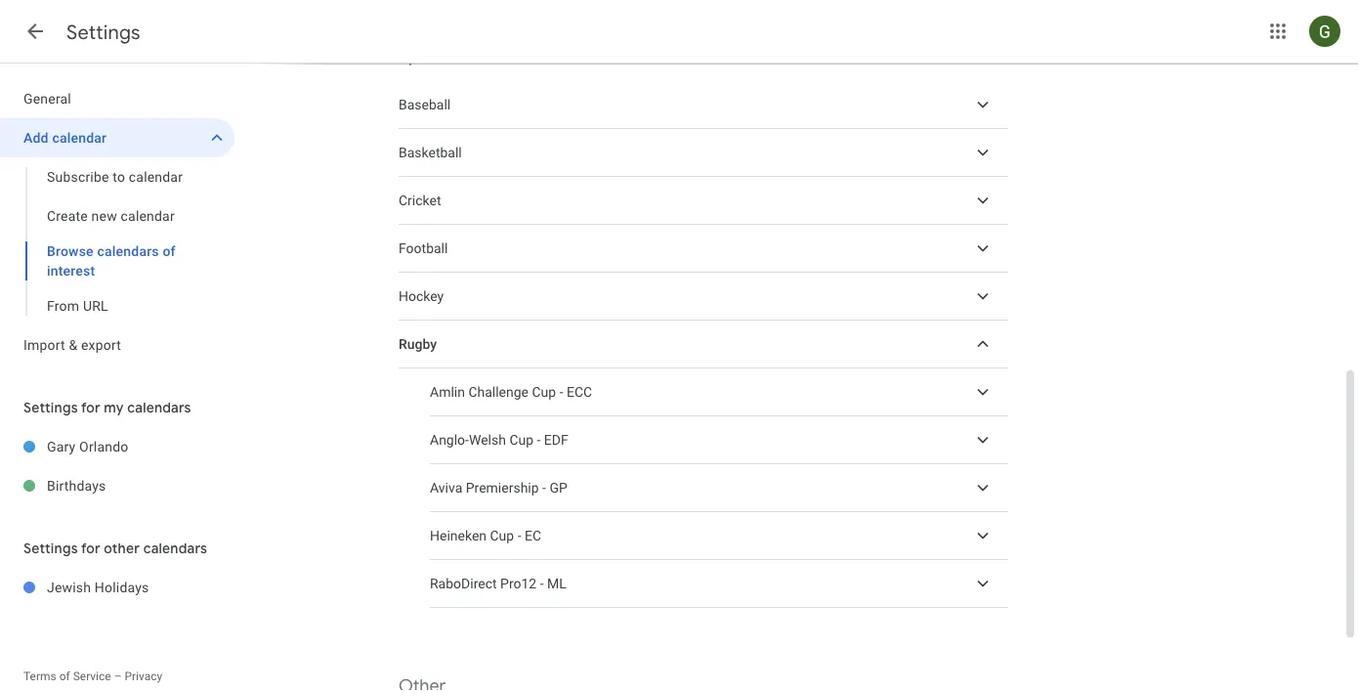 Task type: locate. For each thing, give the bounding box(es) containing it.
anglo-welsh cup - edf
[[430, 432, 569, 448]]

birthdays tree item
[[0, 466, 235, 505]]

calendar right to
[[129, 169, 183, 185]]

&
[[69, 337, 78, 353]]

rabodirect
[[430, 576, 497, 592]]

0 vertical spatial cup
[[532, 384, 556, 400]]

1 for from the top
[[81, 399, 100, 416]]

terms
[[23, 670, 56, 683]]

add calendar tree item
[[0, 118, 235, 157]]

cup for welsh
[[510, 432, 534, 448]]

calendars for other
[[143, 540, 207, 557]]

cup left ecc
[[532, 384, 556, 400]]

settings for settings
[[66, 20, 141, 44]]

aviva premiership - gp
[[430, 480, 568, 496]]

football
[[399, 240, 448, 256]]

ecc
[[567, 384, 593, 400]]

- left ec
[[518, 528, 522, 544]]

settings for settings for other calendars
[[23, 540, 78, 557]]

1 vertical spatial for
[[81, 540, 100, 557]]

0 vertical spatial calendars
[[97, 243, 159, 259]]

birthdays
[[47, 478, 106, 494]]

heineken cup - ec tree item
[[430, 512, 1009, 560]]

settings up the gary
[[23, 399, 78, 416]]

settings for my calendars
[[23, 399, 191, 416]]

- for ml
[[540, 576, 544, 592]]

cup right welsh
[[510, 432, 534, 448]]

2 vertical spatial calendars
[[143, 540, 207, 557]]

add calendar
[[23, 130, 107, 146]]

jewish holidays link
[[47, 568, 235, 607]]

of right terms
[[59, 670, 70, 683]]

cup
[[532, 384, 556, 400], [510, 432, 534, 448], [490, 528, 514, 544]]

2 vertical spatial settings
[[23, 540, 78, 557]]

calendar right new
[[121, 208, 175, 224]]

settings right go back icon
[[66, 20, 141, 44]]

1 vertical spatial cup
[[510, 432, 534, 448]]

2 vertical spatial cup
[[490, 528, 514, 544]]

for left my
[[81, 399, 100, 416]]

jewish
[[47, 579, 91, 595]]

- left "ml"
[[540, 576, 544, 592]]

for
[[81, 399, 100, 416], [81, 540, 100, 557]]

calendars down create new calendar
[[97, 243, 159, 259]]

settings
[[66, 20, 141, 44], [23, 399, 78, 416], [23, 540, 78, 557]]

interest
[[47, 262, 95, 279]]

from url
[[47, 298, 108, 314]]

1 vertical spatial of
[[59, 670, 70, 683]]

anglo-
[[430, 432, 469, 448]]

to
[[113, 169, 125, 185]]

-
[[560, 384, 564, 400], [537, 432, 541, 448], [543, 480, 546, 496], [518, 528, 522, 544], [540, 576, 544, 592]]

0 horizontal spatial of
[[59, 670, 70, 683]]

- for ec
[[518, 528, 522, 544]]

of
[[163, 243, 176, 259], [59, 670, 70, 683]]

add
[[23, 130, 49, 146]]

cup left ec
[[490, 528, 514, 544]]

calendars for my
[[127, 399, 191, 416]]

other
[[104, 540, 140, 557]]

calendar
[[52, 130, 107, 146], [129, 169, 183, 185], [121, 208, 175, 224]]

url
[[83, 298, 108, 314]]

terms of service – privacy
[[23, 670, 163, 683]]

service
[[73, 670, 111, 683]]

calendar for subscribe to calendar
[[129, 169, 183, 185]]

calendars up jewish holidays link
[[143, 540, 207, 557]]

calendars right my
[[127, 399, 191, 416]]

1 vertical spatial calendar
[[129, 169, 183, 185]]

import & export
[[23, 337, 121, 353]]

0 vertical spatial calendar
[[52, 130, 107, 146]]

tree
[[0, 79, 235, 365]]

ml
[[547, 576, 567, 592]]

create
[[47, 208, 88, 224]]

1 horizontal spatial of
[[163, 243, 176, 259]]

heineken
[[430, 528, 487, 544]]

baseball tree item
[[399, 81, 1009, 129]]

calendars
[[97, 243, 159, 259], [127, 399, 191, 416], [143, 540, 207, 557]]

- inside tree item
[[543, 480, 546, 496]]

my
[[104, 399, 124, 416]]

calendar up the subscribe
[[52, 130, 107, 146]]

0 vertical spatial of
[[163, 243, 176, 259]]

calendar for create new calendar
[[121, 208, 175, 224]]

aviva premiership - gp tree item
[[430, 464, 1009, 512]]

for left 'other'
[[81, 540, 100, 557]]

cricket tree item
[[399, 177, 1009, 225]]

premiership
[[466, 480, 539, 496]]

2 for from the top
[[81, 540, 100, 557]]

holidays
[[95, 579, 149, 595]]

- left gp
[[543, 480, 546, 496]]

terms of service link
[[23, 670, 111, 683]]

rabodirect pro12 - ml tree item
[[430, 560, 1009, 608]]

1 vertical spatial calendars
[[127, 399, 191, 416]]

gp
[[550, 480, 568, 496]]

settings up jewish
[[23, 540, 78, 557]]

of down create new calendar
[[163, 243, 176, 259]]

0 vertical spatial settings
[[66, 20, 141, 44]]

gary
[[47, 438, 76, 455]]

sports
[[399, 44, 451, 67]]

1 vertical spatial settings
[[23, 399, 78, 416]]

–
[[114, 670, 122, 683]]

for for other
[[81, 540, 100, 557]]

group
[[0, 157, 235, 326]]

new
[[92, 208, 117, 224]]

basketball
[[399, 144, 462, 161]]

2 vertical spatial calendar
[[121, 208, 175, 224]]

cricket
[[399, 192, 441, 208]]

- left ecc
[[560, 384, 564, 400]]

0 vertical spatial for
[[81, 399, 100, 416]]



Task type: vqa. For each thing, say whether or not it's contained in the screenshot.
December 8 element in the left of the page
no



Task type: describe. For each thing, give the bounding box(es) containing it.
rugby tree item
[[399, 321, 1009, 369]]

privacy
[[125, 670, 163, 683]]

export
[[81, 337, 121, 353]]

gary orlando tree item
[[0, 427, 235, 466]]

welsh
[[469, 432, 506, 448]]

import
[[23, 337, 65, 353]]

subscribe
[[47, 169, 109, 185]]

jewish holidays
[[47, 579, 149, 595]]

orlando
[[79, 438, 129, 455]]

birthdays link
[[47, 466, 235, 505]]

rugby
[[399, 336, 437, 352]]

ec
[[525, 528, 542, 544]]

anglo-welsh cup - edf tree item
[[430, 416, 1009, 464]]

hockey tree item
[[399, 273, 1009, 321]]

calendars inside browse calendars of interest
[[97, 243, 159, 259]]

cup for challenge
[[532, 384, 556, 400]]

settings for my calendars tree
[[0, 427, 235, 505]]

pro12
[[501, 576, 537, 592]]

for for my
[[81, 399, 100, 416]]

rabodirect pro12 - ml
[[430, 576, 567, 592]]

from
[[47, 298, 79, 314]]

of inside browse calendars of interest
[[163, 243, 176, 259]]

heineken cup - ec
[[430, 528, 542, 544]]

calendar inside tree item
[[52, 130, 107, 146]]

create new calendar
[[47, 208, 175, 224]]

group containing subscribe to calendar
[[0, 157, 235, 326]]

amlin challenge cup - ecc
[[430, 384, 593, 400]]

jewish holidays tree item
[[0, 568, 235, 607]]

basketball tree item
[[399, 129, 1009, 177]]

challenge
[[469, 384, 529, 400]]

go back image
[[23, 20, 47, 43]]

baseball
[[399, 97, 451, 113]]

browse calendars of interest
[[47, 243, 176, 279]]

settings for other calendars
[[23, 540, 207, 557]]

- for gp
[[543, 480, 546, 496]]

browse
[[47, 243, 94, 259]]

aviva
[[430, 480, 463, 496]]

subscribe to calendar
[[47, 169, 183, 185]]

- left edf
[[537, 432, 541, 448]]

hockey
[[399, 288, 444, 304]]

edf
[[544, 432, 569, 448]]

privacy link
[[125, 670, 163, 683]]

gary orlando
[[47, 438, 129, 455]]

general
[[23, 90, 71, 107]]

tree containing general
[[0, 79, 235, 365]]

settings heading
[[66, 20, 141, 44]]

amlin challenge cup - ecc tree item
[[430, 369, 1009, 416]]

football tree item
[[399, 225, 1009, 273]]

amlin
[[430, 384, 465, 400]]

settings for settings for my calendars
[[23, 399, 78, 416]]



